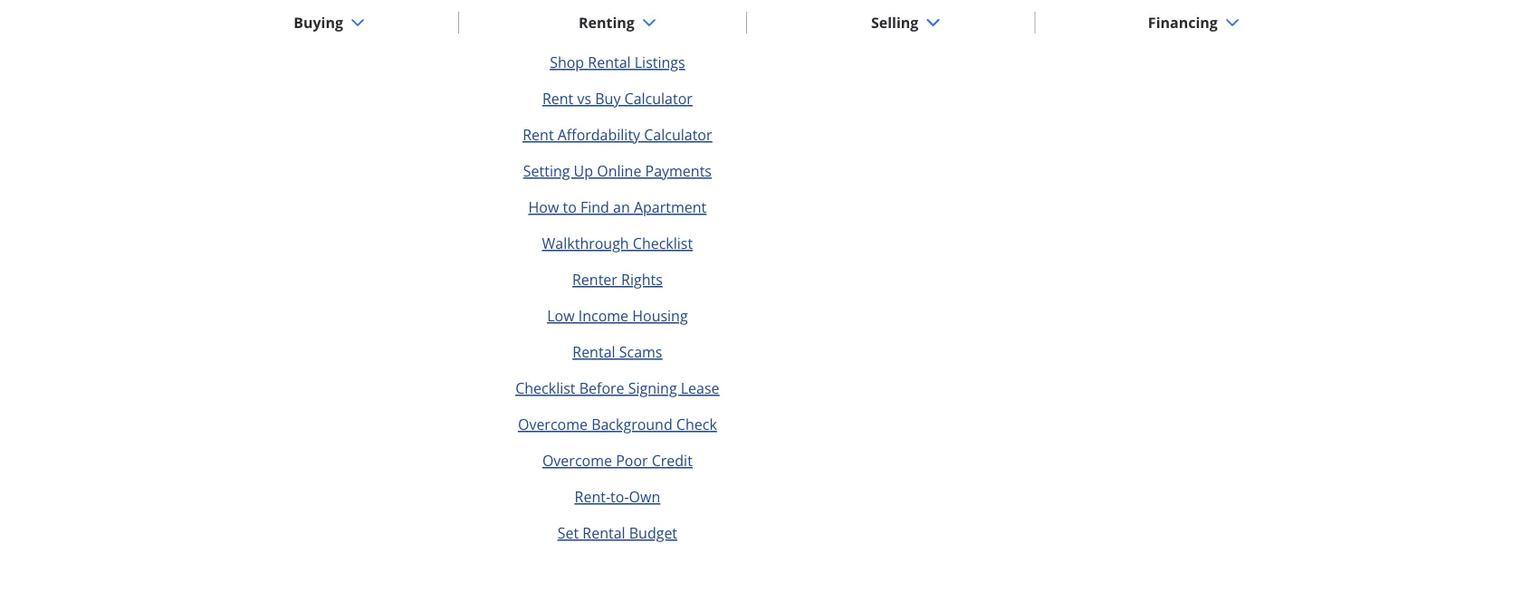 Task type: locate. For each thing, give the bounding box(es) containing it.
low
[[547, 306, 575, 325]]

rental up before
[[573, 342, 616, 362]]

walkthrough checklist
[[542, 234, 693, 253]]

rent-to-own
[[575, 487, 660, 507]]

rental right set
[[583, 523, 626, 543]]

rent-to-own link
[[575, 487, 660, 507]]

set rental budget link
[[558, 523, 678, 543]]

0 vertical spatial rental
[[588, 52, 631, 72]]

how
[[529, 197, 559, 217]]

rent for rent affordability calculator
[[523, 125, 554, 144]]

financing
[[1148, 13, 1218, 32]]

to
[[563, 197, 577, 217]]

checklist left before
[[516, 378, 576, 398]]

to-
[[611, 487, 629, 507]]

signing
[[628, 378, 677, 398]]

renting button
[[564, 1, 671, 44]]

1 vertical spatial rent
[[523, 125, 554, 144]]

set rental budget
[[558, 523, 678, 543]]

checklist before signing lease
[[516, 378, 720, 398]]

overcome for overcome poor credit
[[542, 451, 612, 470]]

calculator up "payments"
[[644, 125, 712, 144]]

overcome down before
[[518, 415, 588, 434]]

calculator
[[625, 89, 693, 108], [644, 125, 712, 144]]

checklist down apartment
[[633, 234, 693, 253]]

0 vertical spatial calculator
[[625, 89, 693, 108]]

checklist
[[633, 234, 693, 253], [516, 378, 576, 398]]

lease
[[681, 378, 720, 398]]

2 vertical spatial rental
[[583, 523, 626, 543]]

calculator down listings
[[625, 89, 693, 108]]

overcome background check
[[518, 415, 717, 434]]

renter
[[572, 270, 618, 289]]

setting
[[523, 161, 570, 181]]

selling
[[871, 13, 919, 32]]

rent affordability calculator link
[[523, 125, 712, 144]]

check
[[676, 415, 717, 434]]

how to find an apartment
[[529, 197, 707, 217]]

set
[[558, 523, 579, 543]]

1 vertical spatial overcome
[[542, 451, 612, 470]]

up
[[574, 161, 593, 181]]

own
[[629, 487, 660, 507]]

find
[[581, 197, 609, 217]]

0 vertical spatial checklist
[[633, 234, 693, 253]]

budget
[[629, 523, 678, 543]]

0 vertical spatial overcome
[[518, 415, 588, 434]]

setting up online payments link
[[523, 161, 712, 181]]

setting up online payments
[[523, 161, 712, 181]]

payments
[[645, 161, 712, 181]]

rent up setting
[[523, 125, 554, 144]]

1 vertical spatial checklist
[[516, 378, 576, 398]]

poor
[[616, 451, 648, 470]]

walkthrough checklist link
[[542, 234, 693, 253]]

rent left vs
[[542, 89, 574, 108]]

rental
[[588, 52, 631, 72], [573, 342, 616, 362], [583, 523, 626, 543]]

rental for set
[[583, 523, 626, 543]]

before
[[579, 378, 625, 398]]

rent for rent vs buy calculator
[[542, 89, 574, 108]]

rental up buy
[[588, 52, 631, 72]]

1 horizontal spatial checklist
[[633, 234, 693, 253]]

vs
[[577, 89, 592, 108]]

overcome
[[518, 415, 588, 434], [542, 451, 612, 470]]

overcome poor credit link
[[542, 451, 693, 470]]

overcome up rent-
[[542, 451, 612, 470]]

background
[[592, 415, 673, 434]]

checklist before signing lease link
[[516, 378, 720, 398]]

rent affordability calculator
[[523, 125, 712, 144]]

rent
[[542, 89, 574, 108], [523, 125, 554, 144]]

walkthrough
[[542, 234, 629, 253]]

credit
[[652, 451, 693, 470]]

0 vertical spatial rent
[[542, 89, 574, 108]]



Task type: describe. For each thing, give the bounding box(es) containing it.
rent vs buy calculator
[[542, 89, 693, 108]]

shop rental listings
[[550, 52, 685, 72]]

rent vs buy calculator link
[[542, 89, 693, 108]]

affordability
[[558, 125, 640, 144]]

1 vertical spatial calculator
[[644, 125, 712, 144]]

shop rental listings link
[[550, 52, 685, 72]]

overcome for overcome background check
[[518, 415, 588, 434]]

scams
[[619, 342, 663, 362]]

selling button
[[857, 1, 955, 44]]

renter rights
[[572, 270, 663, 289]]

rental scams link
[[573, 342, 663, 362]]

rental for shop
[[588, 52, 631, 72]]

an
[[613, 197, 630, 217]]

financing button
[[1134, 1, 1254, 44]]

overcome background check link
[[518, 415, 717, 434]]

rent-
[[575, 487, 611, 507]]

online
[[597, 161, 642, 181]]

apartment
[[634, 197, 707, 217]]

overcome poor credit
[[542, 451, 693, 470]]

low income housing link
[[547, 306, 688, 325]]

shop
[[550, 52, 584, 72]]

0 horizontal spatial checklist
[[516, 378, 576, 398]]

renter rights link
[[572, 270, 663, 289]]

how to find an apartment link
[[529, 197, 707, 217]]

1 vertical spatial rental
[[573, 342, 616, 362]]

housing
[[632, 306, 688, 325]]

income
[[579, 306, 629, 325]]

buying
[[294, 13, 343, 32]]

rights
[[621, 270, 663, 289]]

listings
[[635, 52, 685, 72]]

buy
[[595, 89, 621, 108]]

low income housing
[[547, 306, 688, 325]]

renting
[[579, 13, 635, 32]]

buying button
[[279, 1, 380, 44]]

rental scams
[[573, 342, 663, 362]]



Task type: vqa. For each thing, say whether or not it's contained in the screenshot.
"property images, Use arrow keys to navigate, image 1 of 19" group
no



